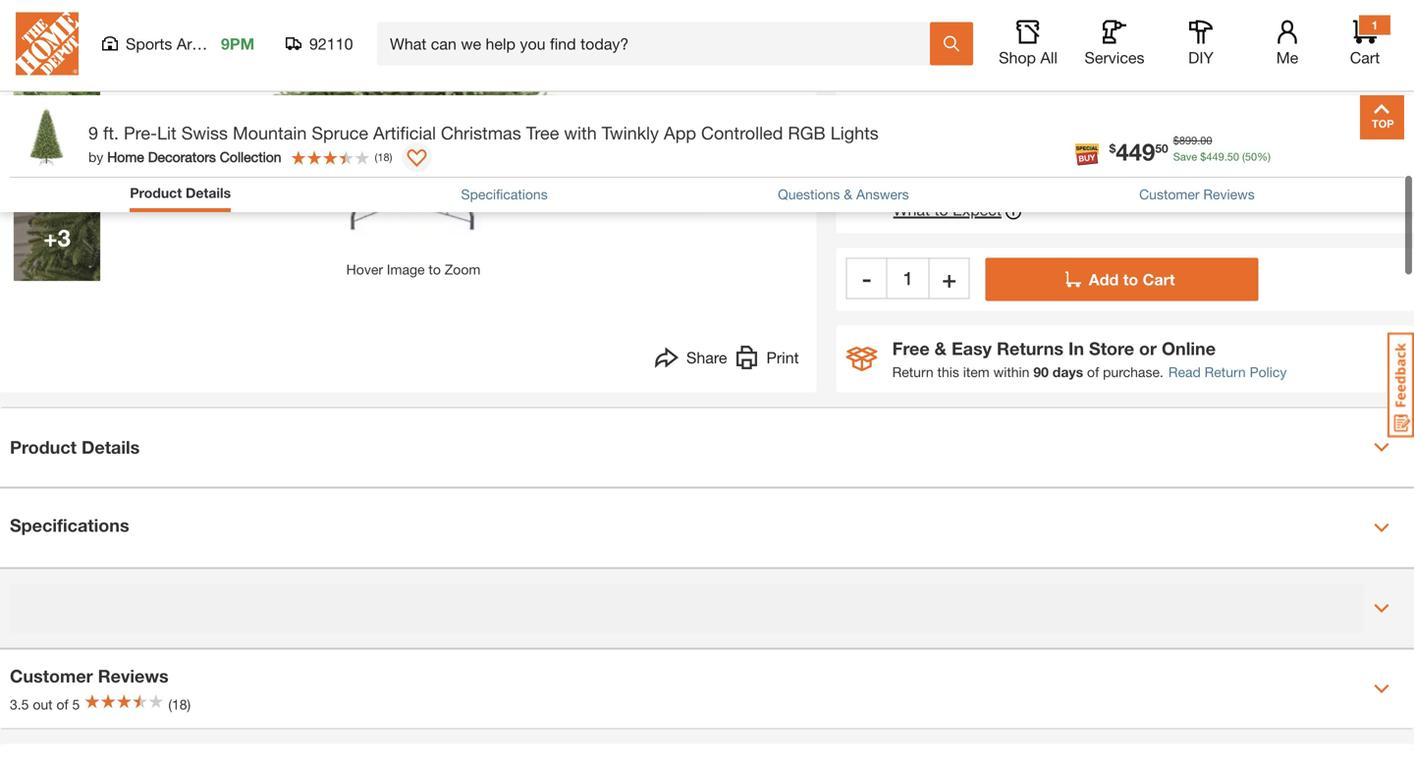 Task type: vqa. For each thing, say whether or not it's contained in the screenshot.
Halls
no



Task type: describe. For each thing, give the bounding box(es) containing it.
0 vertical spatial reviews
[[1204, 186, 1255, 202]]

share
[[687, 348, 727, 367]]

1 vertical spatial .
[[1225, 150, 1228, 163]]

policy
[[1250, 364, 1287, 380]]

%)
[[1258, 150, 1271, 163]]

0 vertical spatial cart
[[1351, 24, 1380, 42]]

item
[[1025, 59, 1070, 85]]

twinkly
[[602, 122, 659, 143]]

expect
[[953, 200, 1002, 219]]

by inside protect this item select a home depot protection plan by allstate for:
[[1160, 94, 1177, 113]]

899
[[1180, 134, 1198, 147]]

or
[[1140, 338, 1157, 359]]

plan
[[1125, 94, 1156, 113]]

by home decorators collection
[[88, 149, 281, 165]]

0 vertical spatial product details
[[130, 185, 231, 201]]

$ 899 . 00 save $ 449 . 50 ( 50 %)
[[1174, 134, 1271, 163]]

feedback link image
[[1388, 332, 1415, 438]]

christmas
[[441, 122, 521, 143]]

0 horizontal spatial of
[[56, 696, 68, 713]]

$ for 449
[[1110, 141, 1116, 155]]

lit
[[157, 122, 177, 143]]

$ for 899
[[1174, 134, 1180, 147]]

depot
[[1001, 94, 1044, 113]]

home inside protect this item select a home depot protection plan by allstate for:
[[955, 94, 997, 113]]

controlled
[[701, 122, 783, 143]]

shop
[[999, 24, 1036, 42]]

What can we help you find today? search field
[[390, 0, 929, 40]]

+ button
[[929, 258, 970, 299]]

no thanks
[[922, 165, 994, 183]]

icon image
[[846, 347, 878, 371]]

2 horizontal spatial $
[[1201, 150, 1207, 163]]

in
[[1069, 338, 1085, 359]]

purchase.
[[1103, 364, 1164, 380]]

free
[[893, 338, 930, 359]]

diy button
[[1170, 0, 1233, 43]]

all
[[1041, 24, 1058, 42]]

9 ft. pre-lit swiss mountain spruce artificial christmas tree with twinkly app controlled rgb lights
[[88, 122, 879, 143]]

thanks
[[947, 165, 994, 183]]

app
[[664, 122, 697, 143]]

2 return from the left
[[1205, 364, 1246, 380]]

to inside hover image to zoom button
[[429, 261, 441, 277]]

1 horizontal spatial product
[[130, 185, 182, 201]]

1 horizontal spatial customer
[[1140, 186, 1200, 202]]

cart inside button
[[1143, 270, 1175, 289]]

1 vertical spatial product details
[[10, 436, 140, 458]]

2 ( from the left
[[375, 151, 378, 163]]

& for free
[[935, 338, 947, 359]]

lights
[[831, 122, 879, 143]]

swiss
[[181, 122, 228, 143]]

caret image
[[1374, 439, 1390, 455]]

0 horizontal spatial customer reviews
[[10, 665, 169, 686]]

0 horizontal spatial customer
[[10, 665, 93, 686]]

18
[[378, 151, 390, 163]]

5
[[72, 696, 80, 713]]

days
[[1053, 364, 1084, 380]]

what
[[894, 200, 930, 219]]

to for what
[[935, 200, 949, 219]]

me
[[1277, 24, 1299, 42]]

-
[[863, 264, 872, 292]]

zoom
[[445, 261, 481, 277]]

protect this item select a home depot protection plan by allstate for:
[[894, 59, 1261, 113]]

no
[[922, 165, 942, 183]]

read return policy link
[[1169, 362, 1287, 382]]

( 18 )
[[375, 151, 392, 163]]

artificial
[[373, 122, 436, 143]]

for:
[[1238, 94, 1261, 113]]

0 horizontal spatial specifications
[[10, 515, 129, 536]]

answers
[[857, 186, 909, 202]]

1 horizontal spatial specifications
[[461, 186, 548, 202]]

$ 449 50
[[1110, 138, 1169, 166]]

pre-
[[124, 122, 157, 143]]

mountain
[[233, 122, 307, 143]]

print button
[[735, 346, 799, 375]]

out
[[33, 696, 53, 713]]

0 horizontal spatial reviews
[[98, 665, 169, 686]]

services
[[1085, 24, 1145, 42]]

what to expect button
[[894, 200, 1022, 223]]

this
[[975, 59, 1019, 85]]

9
[[88, 122, 98, 143]]

free & easy returns in store or online return this item within 90 days of purchase. read return policy
[[893, 338, 1287, 380]]

- button
[[846, 258, 888, 299]]

home decorators collection pre lit christmas trees 22pg90214 1d.4 image
[[14, 194, 100, 281]]

display image
[[407, 149, 427, 169]]

( inside $ 899 . 00 save $ 449 . 50 ( 50 %)
[[1243, 150, 1246, 163]]

questions & answers
[[778, 186, 909, 202]]

1 caret image from the top
[[1374, 520, 1390, 536]]

add
[[1089, 270, 1119, 289]]

allstate
[[1182, 94, 1234, 113]]

0 vertical spatial details
[[186, 185, 231, 201]]

add to cart button
[[986, 258, 1259, 301]]

image
[[387, 261, 425, 277]]



Task type: locate. For each thing, give the bounding box(es) containing it.
1 vertical spatial product
[[10, 436, 77, 458]]

add to cart
[[1089, 270, 1175, 289]]

of inside free & easy returns in store or online return this item within 90 days of purchase. read return policy
[[1088, 364, 1100, 380]]

&
[[844, 186, 853, 202], [935, 338, 947, 359]]

product
[[130, 185, 182, 201], [10, 436, 77, 458]]

home decorators collection pre lit christmas trees 22pg90214 40.2 image
[[14, 0, 100, 72]]

to inside what to expect 'button'
[[935, 200, 949, 219]]

90
[[1034, 364, 1049, 380]]

protection
[[1049, 94, 1121, 113]]

1 vertical spatial reviews
[[98, 665, 169, 686]]

diy
[[1189, 24, 1214, 42]]

home down "ft."
[[107, 149, 144, 165]]

50 down for:
[[1246, 150, 1258, 163]]

shop all button
[[997, 0, 1060, 43]]

to right add
[[1124, 270, 1139, 289]]

1 horizontal spatial 50
[[1228, 150, 1240, 163]]

0 vertical spatial customer
[[1140, 186, 1200, 202]]

customer reviews
[[1140, 186, 1255, 202], [10, 665, 169, 686]]

1 horizontal spatial 449
[[1207, 150, 1225, 163]]

caret image
[[1374, 520, 1390, 536], [1374, 601, 1390, 616]]

449 down 00 at the top of the page
[[1207, 150, 1225, 163]]

& up this
[[935, 338, 947, 359]]

449 inside $ 899 . 00 save $ 449 . 50 ( 50 %)
[[1207, 150, 1225, 163]]

. left %)
[[1225, 150, 1228, 163]]

$ up save on the top of the page
[[1174, 134, 1180, 147]]

within
[[994, 364, 1030, 380]]

cart right me
[[1351, 24, 1380, 42]]

home
[[955, 94, 997, 113], [107, 149, 144, 165]]

$ down 00 at the top of the page
[[1201, 150, 1207, 163]]

(
[[1243, 150, 1246, 163], [375, 151, 378, 163]]

1 vertical spatial customer
[[10, 665, 93, 686]]

1 horizontal spatial by
[[1160, 94, 1177, 113]]

1 vertical spatial +
[[943, 264, 957, 292]]

select
[[894, 94, 938, 113]]

0 vertical spatial .
[[1198, 134, 1201, 147]]

hover image to zoom button
[[119, 0, 708, 280]]

& for questions
[[844, 186, 853, 202]]

by down 9
[[88, 149, 103, 165]]

+ for + 3
[[43, 223, 57, 251]]

me button
[[1256, 0, 1319, 43]]

1 vertical spatial by
[[88, 149, 103, 165]]

3
[[57, 223, 71, 251]]

of
[[1088, 364, 1100, 380], [56, 696, 68, 713]]

customer reviews up 5
[[10, 665, 169, 686]]

+
[[43, 223, 57, 251], [943, 264, 957, 292]]

spruce
[[312, 122, 368, 143]]

print
[[767, 348, 799, 367]]

store
[[1089, 338, 1135, 359]]

specifications button
[[461, 184, 548, 205], [461, 184, 548, 205], [0, 489, 1415, 567]]

1 horizontal spatial customer reviews
[[1140, 186, 1255, 202]]

return right read
[[1205, 364, 1246, 380]]

1 horizontal spatial cart
[[1351, 24, 1380, 42]]

collection
[[220, 149, 281, 165]]

0 horizontal spatial 449
[[1116, 138, 1156, 166]]

specifications
[[461, 186, 548, 202], [10, 515, 129, 536]]

00
[[1201, 134, 1213, 147]]

& left answers
[[844, 186, 853, 202]]

read
[[1169, 364, 1201, 380]]

3.5
[[10, 696, 29, 713]]

$ down protection
[[1110, 141, 1116, 155]]

returns
[[997, 338, 1064, 359]]

0 horizontal spatial (
[[375, 151, 378, 163]]

1 ( from the left
[[1243, 150, 1246, 163]]

0 horizontal spatial .
[[1198, 134, 1201, 147]]

by right plan
[[1160, 94, 1177, 113]]

0 horizontal spatial to
[[429, 261, 441, 277]]

0 vertical spatial of
[[1088, 364, 1100, 380]]

)
[[390, 151, 392, 163]]

hover image to zoom
[[346, 261, 481, 277]]

return down free
[[893, 364, 934, 380]]

online
[[1162, 338, 1216, 359]]

to
[[935, 200, 949, 219], [429, 261, 441, 277], [1124, 270, 1139, 289]]

customer
[[1140, 186, 1200, 202], [10, 665, 93, 686]]

ft.
[[103, 122, 119, 143]]

1 horizontal spatial $
[[1174, 134, 1180, 147]]

( left the )
[[375, 151, 378, 163]]

decorators
[[148, 149, 216, 165]]

1 horizontal spatial of
[[1088, 364, 1100, 380]]

1 vertical spatial customer reviews
[[10, 665, 169, 686]]

1 vertical spatial of
[[56, 696, 68, 713]]

449 down plan
[[1116, 138, 1156, 166]]

.
[[1198, 134, 1201, 147], [1225, 150, 1228, 163]]

50 left save on the top of the page
[[1156, 141, 1169, 155]]

2 caret image from the top
[[1374, 601, 1390, 616]]

50 left %)
[[1228, 150, 1240, 163]]

None field
[[888, 258, 929, 299]]

by
[[1160, 94, 1177, 113], [88, 149, 103, 165]]

+ for +
[[943, 264, 957, 292]]

50 inside the $ 449 50
[[1156, 141, 1169, 155]]

+ 3
[[43, 223, 71, 251]]

1 vertical spatial cart
[[1143, 270, 1175, 289]]

shop all
[[999, 24, 1058, 42]]

hover
[[346, 261, 383, 277]]

1 horizontal spatial &
[[935, 338, 947, 359]]

0 horizontal spatial &
[[844, 186, 853, 202]]

questions & answers button
[[778, 184, 909, 205], [778, 184, 909, 205]]

1 horizontal spatial +
[[943, 264, 957, 292]]

1 horizontal spatial .
[[1225, 150, 1228, 163]]

0 vertical spatial caret image
[[1374, 520, 1390, 536]]

1 vertical spatial details
[[82, 436, 140, 458]]

details
[[186, 185, 231, 201], [82, 436, 140, 458]]

0 horizontal spatial product
[[10, 436, 77, 458]]

home decorators collection pre lit christmas trees 22pg90214 a0.3 image
[[14, 90, 100, 177]]

to inside add to cart button
[[1124, 270, 1139, 289]]

to right what
[[935, 200, 949, 219]]

of left 5
[[56, 696, 68, 713]]

1 horizontal spatial return
[[1205, 364, 1246, 380]]

cart right add
[[1143, 270, 1175, 289]]

& inside free & easy returns in store or online return this item within 90 days of purchase. read return policy
[[935, 338, 947, 359]]

0 horizontal spatial +
[[43, 223, 57, 251]]

top button
[[1361, 95, 1405, 139]]

questions
[[778, 186, 840, 202]]

0 vertical spatial &
[[844, 186, 853, 202]]

the home depot logo image
[[16, 0, 79, 51]]

(18)
[[168, 696, 191, 713]]

1 return from the left
[[893, 364, 934, 380]]

0 vertical spatial product
[[130, 185, 182, 201]]

customer reviews button
[[1140, 184, 1255, 205], [1140, 184, 1255, 205]]

home right the 'a'
[[955, 94, 997, 113]]

rgb
[[788, 122, 826, 143]]

to for add
[[1124, 270, 1139, 289]]

to left zoom
[[429, 261, 441, 277]]

reviews up (18)
[[98, 665, 169, 686]]

product image image
[[15, 105, 79, 169]]

1 horizontal spatial home
[[955, 94, 997, 113]]

0 horizontal spatial details
[[82, 436, 140, 458]]

1 vertical spatial caret image
[[1374, 601, 1390, 616]]

0 vertical spatial customer reviews
[[1140, 186, 1255, 202]]

easy
[[952, 338, 992, 359]]

0 vertical spatial home
[[955, 94, 997, 113]]

3.5 out of 5
[[10, 696, 80, 713]]

1 horizontal spatial reviews
[[1204, 186, 1255, 202]]

0 vertical spatial by
[[1160, 94, 1177, 113]]

tree
[[526, 122, 559, 143]]

0 horizontal spatial by
[[88, 149, 103, 165]]

( left %)
[[1243, 150, 1246, 163]]

this
[[938, 364, 960, 380]]

0 horizontal spatial return
[[893, 364, 934, 380]]

with
[[564, 122, 597, 143]]

2 horizontal spatial 50
[[1246, 150, 1258, 163]]

customer down save on the top of the page
[[1140, 186, 1200, 202]]

protect
[[894, 59, 969, 85]]

0 vertical spatial specifications
[[461, 186, 548, 202]]

customer up 3.5 out of 5
[[10, 665, 93, 686]]

services button
[[1084, 0, 1146, 43]]

0 horizontal spatial 50
[[1156, 141, 1169, 155]]

449
[[1116, 138, 1156, 166], [1207, 150, 1225, 163]]

0 horizontal spatial cart
[[1143, 270, 1175, 289]]

1 vertical spatial specifications
[[10, 515, 129, 536]]

item
[[963, 364, 990, 380]]

1 horizontal spatial details
[[186, 185, 231, 201]]

$ inside the $ 449 50
[[1110, 141, 1116, 155]]

save
[[1174, 150, 1198, 163]]

reviews down $ 899 . 00 save $ 449 . 50 ( 50 %) at the right top of page
[[1204, 186, 1255, 202]]

what to expect
[[894, 200, 1002, 219]]

2 horizontal spatial to
[[1124, 270, 1139, 289]]

share button
[[655, 346, 727, 375]]

return
[[893, 364, 934, 380], [1205, 364, 1246, 380]]

product details button
[[130, 183, 231, 207], [130, 183, 231, 203], [0, 408, 1415, 487]]

0 horizontal spatial $
[[1110, 141, 1116, 155]]

of right days
[[1088, 364, 1100, 380]]

1 horizontal spatial to
[[935, 200, 949, 219]]

1 horizontal spatial (
[[1243, 150, 1246, 163]]

1 vertical spatial &
[[935, 338, 947, 359]]

. down allstate
[[1198, 134, 1201, 147]]

1 vertical spatial home
[[107, 149, 144, 165]]

0 horizontal spatial home
[[107, 149, 144, 165]]

cart
[[1351, 24, 1380, 42], [1143, 270, 1175, 289]]

+ inside button
[[943, 264, 957, 292]]

$
[[1174, 134, 1180, 147], [1110, 141, 1116, 155], [1201, 150, 1207, 163]]

a
[[942, 94, 950, 113]]

customer reviews down save on the top of the page
[[1140, 186, 1255, 202]]

cart link
[[1344, 0, 1391, 43]]

50
[[1156, 141, 1169, 155], [1228, 150, 1240, 163], [1246, 150, 1258, 163]]

0 vertical spatial +
[[43, 223, 57, 251]]



